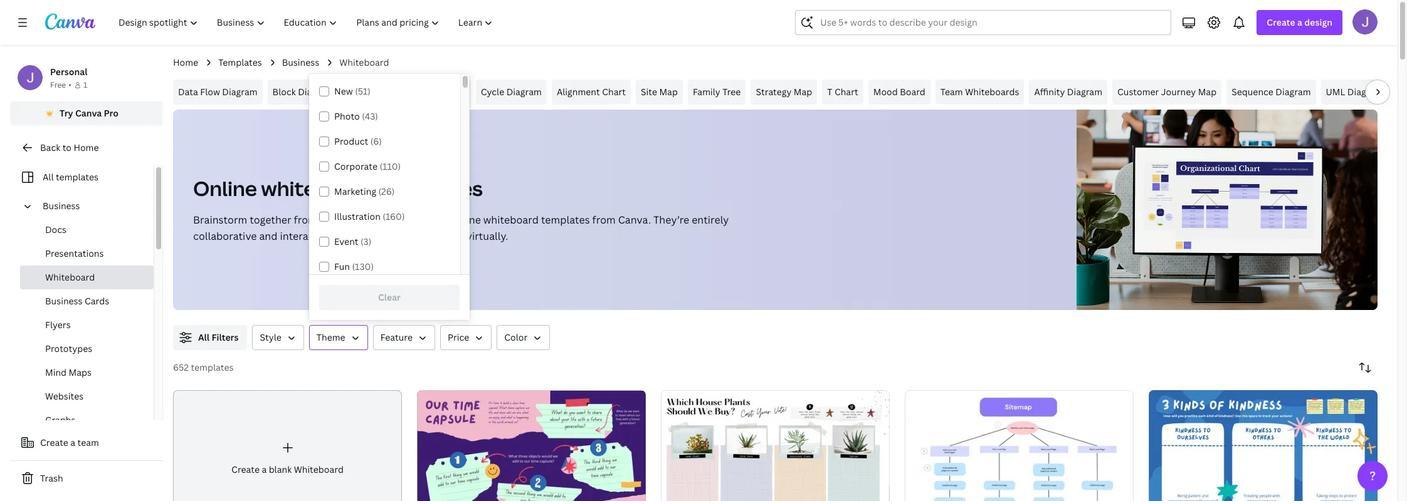 Task type: describe. For each thing, give the bounding box(es) containing it.
corporate (110)
[[334, 161, 401, 172]]

uml diagram link
[[1321, 80, 1388, 105]]

652
[[173, 362, 189, 374]]

together
[[250, 213, 291, 227]]

business cards
[[45, 295, 109, 307]]

back
[[40, 142, 60, 154]]

using
[[369, 213, 395, 227]]

brainstorm
[[193, 213, 247, 227]]

all templates link
[[18, 166, 146, 189]]

relationship
[[376, 86, 428, 98]]

cycle diagram link
[[476, 80, 547, 105]]

strategy
[[756, 86, 792, 98]]

uml diagram
[[1326, 86, 1383, 98]]

all filters button
[[173, 325, 247, 351]]

back to home
[[40, 142, 99, 154]]

0 vertical spatial to
[[62, 142, 71, 154]]

site map link
[[636, 80, 683, 105]]

site map
[[641, 86, 678, 98]]

home inside back to home link
[[74, 142, 99, 154]]

templates
[[218, 56, 262, 68]]

strategy map
[[756, 86, 812, 98]]

business cards link
[[20, 290, 154, 314]]

(6)
[[370, 135, 382, 147]]

these
[[397, 213, 424, 227]]

jacob simon image
[[1353, 9, 1378, 34]]

entity relationship diagram link
[[343, 80, 471, 105]]

diagram inside data flow diagram "link"
[[222, 86, 257, 98]]

photo (43)
[[334, 110, 378, 122]]

gather
[[405, 230, 436, 243]]

data flow diagram link
[[173, 80, 262, 105]]

1 vertical spatial whiteboard
[[45, 272, 95, 283]]

diagram for sequence diagram
[[1276, 86, 1311, 98]]

presentations link
[[20, 242, 154, 266]]

sequence diagram link
[[1227, 80, 1316, 105]]

mind maps link
[[20, 361, 154, 385]]

alignment chart
[[557, 86, 626, 98]]

new
[[334, 85, 353, 97]]

(130)
[[352, 261, 374, 273]]

t
[[827, 86, 832, 98]]

canva
[[75, 107, 102, 119]]

price
[[448, 332, 469, 344]]

canva.
[[618, 213, 651, 227]]

create for create a design
[[1267, 16, 1295, 28]]

family tree
[[693, 86, 741, 98]]

sequence
[[1232, 86, 1274, 98]]

graphs
[[45, 415, 76, 426]]

presentations
[[45, 248, 104, 260]]

all filters
[[198, 332, 239, 344]]

•
[[69, 80, 71, 90]]

site
[[641, 86, 657, 98]]

websites link
[[20, 385, 154, 409]]

illustration (160)
[[334, 211, 405, 223]]

create a blank whiteboard
[[231, 464, 344, 476]]

prototypes link
[[20, 337, 154, 361]]

3 map from the left
[[1198, 86, 1217, 98]]

try
[[60, 107, 73, 119]]

(3)
[[361, 236, 371, 248]]

alignment chart link
[[552, 80, 631, 105]]

Sort by button
[[1353, 356, 1378, 381]]

online
[[193, 175, 257, 202]]

whiteboards
[[965, 86, 1019, 98]]

websites
[[45, 391, 84, 403]]

0 horizontal spatial business link
[[38, 194, 146, 218]]

(160)
[[383, 211, 405, 223]]

clear button
[[319, 285, 460, 310]]

uml
[[1326, 86, 1345, 98]]

fun (130)
[[334, 261, 374, 273]]

data
[[178, 86, 198, 98]]

create a design button
[[1257, 10, 1343, 35]]

mind
[[45, 367, 67, 379]]

try canva pro button
[[10, 102, 163, 125]]

all for all filters
[[198, 332, 210, 344]]

kindness chart whiteboard in blue green pink style image
[[1149, 390, 1378, 502]]

2 from from the left
[[592, 213, 616, 227]]

entity relationship diagram
[[348, 86, 466, 98]]

affinity diagram link
[[1029, 80, 1107, 105]]

mind maps
[[45, 367, 92, 379]]

top level navigation element
[[110, 10, 504, 35]]

design
[[1305, 16, 1333, 28]]

t chart link
[[822, 80, 863, 105]]

new (51)
[[334, 85, 370, 97]]

Search search field
[[820, 11, 1163, 34]]

diagram inside entity relationship diagram link
[[431, 86, 466, 98]]

diagram for uml diagram
[[1347, 86, 1383, 98]]

color
[[504, 332, 528, 344]]

product
[[334, 135, 368, 147]]

online whiteboard templates
[[193, 175, 483, 202]]

create a blank whiteboard link
[[173, 391, 402, 502]]

virtually.
[[466, 230, 508, 243]]

voting board whiteboard in papercraft style image
[[661, 391, 890, 502]]

feature button
[[373, 325, 435, 351]]

filters
[[212, 332, 239, 344]]

corporate
[[334, 161, 378, 172]]

blank
[[269, 464, 292, 476]]

0 vertical spatial whiteboard
[[339, 56, 389, 68]]

anywhere
[[320, 213, 367, 227]]

0 vertical spatial whiteboard
[[261, 175, 377, 202]]

event
[[334, 236, 358, 248]]



Task type: locate. For each thing, give the bounding box(es) containing it.
theme button
[[309, 325, 368, 351]]

map right 'journey'
[[1198, 86, 1217, 98]]

event (3)
[[334, 236, 371, 248]]

strategy map link
[[751, 80, 817, 105]]

create a blank whiteboard element
[[173, 391, 402, 502]]

templates link
[[218, 56, 262, 70]]

team whiteboards
[[941, 86, 1019, 98]]

diagram inside affinity diagram link
[[1067, 86, 1102, 98]]

data flow diagram
[[178, 86, 257, 98]]

all inside 'button'
[[198, 332, 210, 344]]

create for create a blank whiteboard
[[231, 464, 260, 476]]

2 vertical spatial whiteboard
[[294, 464, 344, 476]]

affinity
[[1034, 86, 1065, 98]]

team
[[77, 437, 99, 449]]

1 diagram from the left
[[222, 86, 257, 98]]

diagram inside sequence diagram link
[[1276, 86, 1311, 98]]

0 vertical spatial a
[[1297, 16, 1302, 28]]

a for design
[[1297, 16, 1302, 28]]

style button
[[252, 325, 304, 351]]

from left canva.
[[592, 213, 616, 227]]

family tree link
[[688, 80, 746, 105]]

diagram right uml on the top right of the page
[[1347, 86, 1383, 98]]

map left the 't'
[[794, 86, 812, 98]]

3 diagram from the left
[[431, 86, 466, 98]]

to inside brainstorm together from anywhere using these free, online whiteboard templates from canva. they're entirely collaborative and interactive, so it's easy to gather ideas virtually.
[[392, 230, 402, 243]]

2 diagram from the left
[[298, 86, 333, 98]]

diagram for block diagram
[[298, 86, 333, 98]]

0 vertical spatial home
[[173, 56, 198, 68]]

map
[[659, 86, 678, 98], [794, 86, 812, 98], [1198, 86, 1217, 98]]

ideas
[[438, 230, 464, 243]]

1 map from the left
[[659, 86, 678, 98]]

1 horizontal spatial create
[[231, 464, 260, 476]]

create inside button
[[40, 437, 68, 449]]

6 diagram from the left
[[1276, 86, 1311, 98]]

sitemap whiteboard in green purple basic style image
[[905, 390, 1134, 502]]

business link down all templates link
[[38, 194, 146, 218]]

block
[[273, 86, 296, 98]]

create for create a team
[[40, 437, 68, 449]]

whiteboard inside brainstorm together from anywhere using these free, online whiteboard templates from canva. they're entirely collaborative and interactive, so it's easy to gather ideas virtually.
[[483, 213, 539, 227]]

business for the topmost the business link
[[282, 56, 319, 68]]

all
[[43, 171, 54, 183], [198, 332, 210, 344]]

create a team button
[[10, 431, 163, 456]]

business link up block diagram
[[282, 56, 319, 70]]

templates inside brainstorm together from anywhere using these free, online whiteboard templates from canva. they're entirely collaborative and interactive, so it's easy to gather ideas virtually.
[[541, 213, 590, 227]]

652 templates
[[173, 362, 234, 374]]

personal
[[50, 66, 87, 78]]

2 horizontal spatial map
[[1198, 86, 1217, 98]]

customer
[[1117, 86, 1159, 98]]

journey
[[1161, 86, 1196, 98]]

maps
[[69, 367, 92, 379]]

team
[[941, 86, 963, 98]]

diagram for cycle diagram
[[506, 86, 542, 98]]

cycle diagram
[[481, 86, 542, 98]]

home up data
[[173, 56, 198, 68]]

2 vertical spatial a
[[262, 464, 267, 476]]

business up flyers
[[45, 295, 83, 307]]

0 vertical spatial business
[[282, 56, 319, 68]]

(43)
[[362, 110, 378, 122]]

home
[[173, 56, 198, 68], [74, 142, 99, 154]]

trash
[[40, 473, 63, 485]]

a left team at the left bottom
[[70, 437, 75, 449]]

all for all templates
[[43, 171, 54, 183]]

create
[[1267, 16, 1295, 28], [40, 437, 68, 449], [231, 464, 260, 476]]

a for blank
[[262, 464, 267, 476]]

home up all templates link
[[74, 142, 99, 154]]

2 chart from the left
[[835, 86, 858, 98]]

map for site map
[[659, 86, 678, 98]]

chart for alignment chart
[[602, 86, 626, 98]]

2 horizontal spatial create
[[1267, 16, 1295, 28]]

diagram right sequence
[[1276, 86, 1311, 98]]

all down "back" on the left top of the page
[[43, 171, 54, 183]]

diagram for affinity diagram
[[1067, 86, 1102, 98]]

map for strategy map
[[794, 86, 812, 98]]

(110)
[[380, 161, 401, 172]]

create inside 'element'
[[231, 464, 260, 476]]

tree
[[723, 86, 741, 98]]

interactive,
[[280, 230, 335, 243]]

diagram inside uml diagram link
[[1347, 86, 1383, 98]]

mood board
[[873, 86, 925, 98]]

classroom time capsule whiteboard in violet pastel pink mint green style image
[[417, 391, 646, 502]]

1 horizontal spatial all
[[198, 332, 210, 344]]

(26)
[[378, 186, 395, 198]]

diagram inside block diagram link
[[298, 86, 333, 98]]

whiteboard down presentations
[[45, 272, 95, 283]]

business inside the business link
[[43, 200, 80, 212]]

feature
[[380, 332, 413, 344]]

create a design
[[1267, 16, 1333, 28]]

create left design
[[1267, 16, 1295, 28]]

(51)
[[355, 85, 370, 97]]

1 vertical spatial business
[[43, 200, 80, 212]]

whiteboard up anywhere
[[261, 175, 377, 202]]

a inside button
[[70, 437, 75, 449]]

chart
[[602, 86, 626, 98], [835, 86, 858, 98]]

1 horizontal spatial map
[[794, 86, 812, 98]]

flyers
[[45, 319, 71, 331]]

easy
[[368, 230, 390, 243]]

chart for t chart
[[835, 86, 858, 98]]

map right site
[[659, 86, 678, 98]]

1 vertical spatial all
[[198, 332, 210, 344]]

create left blank
[[231, 464, 260, 476]]

0 vertical spatial business link
[[282, 56, 319, 70]]

diagram down templates link
[[222, 86, 257, 98]]

create down graphs
[[40, 437, 68, 449]]

cycle
[[481, 86, 504, 98]]

2 map from the left
[[794, 86, 812, 98]]

marketing (26)
[[334, 186, 395, 198]]

1 from from the left
[[294, 213, 317, 227]]

prototypes
[[45, 343, 92, 355]]

2 horizontal spatial a
[[1297, 16, 1302, 28]]

1 horizontal spatial a
[[262, 464, 267, 476]]

whiteboard
[[261, 175, 377, 202], [483, 213, 539, 227]]

docs
[[45, 224, 66, 236]]

diagram left cycle
[[431, 86, 466, 98]]

a left blank
[[262, 464, 267, 476]]

0 horizontal spatial map
[[659, 86, 678, 98]]

1 horizontal spatial whiteboard
[[483, 213, 539, 227]]

0 horizontal spatial to
[[62, 142, 71, 154]]

1 vertical spatial whiteboard
[[483, 213, 539, 227]]

and
[[259, 230, 278, 243]]

free,
[[427, 213, 448, 227]]

0 horizontal spatial all
[[43, 171, 54, 183]]

0 vertical spatial all
[[43, 171, 54, 183]]

marketing
[[334, 186, 376, 198]]

0 horizontal spatial a
[[70, 437, 75, 449]]

photo
[[334, 110, 360, 122]]

0 horizontal spatial chart
[[602, 86, 626, 98]]

so
[[337, 230, 348, 243]]

1 horizontal spatial business link
[[282, 56, 319, 70]]

1 horizontal spatial from
[[592, 213, 616, 227]]

illustration
[[334, 211, 381, 223]]

whiteboard up virtually.
[[483, 213, 539, 227]]

whiteboard inside create a blank whiteboard 'element'
[[294, 464, 344, 476]]

a inside dropdown button
[[1297, 16, 1302, 28]]

cards
[[85, 295, 109, 307]]

sequence diagram
[[1232, 86, 1311, 98]]

customer journey map
[[1117, 86, 1217, 98]]

product (6)
[[334, 135, 382, 147]]

whiteboard right blank
[[294, 464, 344, 476]]

2 vertical spatial business
[[45, 295, 83, 307]]

trash link
[[10, 467, 163, 492]]

online
[[451, 213, 481, 227]]

a for team
[[70, 437, 75, 449]]

chart left site
[[602, 86, 626, 98]]

collaborative
[[193, 230, 257, 243]]

1 chart from the left
[[602, 86, 626, 98]]

home link
[[173, 56, 198, 70]]

business for the left the business link
[[43, 200, 80, 212]]

1 vertical spatial to
[[392, 230, 402, 243]]

business up 'docs'
[[43, 200, 80, 212]]

try canva pro
[[60, 107, 118, 119]]

7 diagram from the left
[[1347, 86, 1383, 98]]

a left design
[[1297, 16, 1302, 28]]

1 horizontal spatial to
[[392, 230, 402, 243]]

5 diagram from the left
[[1067, 86, 1102, 98]]

1 vertical spatial home
[[74, 142, 99, 154]]

diagram right cycle
[[506, 86, 542, 98]]

all left filters
[[198, 332, 210, 344]]

None search field
[[795, 10, 1172, 35]]

alignment
[[557, 86, 600, 98]]

0 horizontal spatial create
[[40, 437, 68, 449]]

0 horizontal spatial home
[[74, 142, 99, 154]]

clear
[[378, 292, 401, 304]]

family
[[693, 86, 720, 98]]

diagram left new
[[298, 86, 333, 98]]

chart right the 't'
[[835, 86, 858, 98]]

whiteboard up (51)
[[339, 56, 389, 68]]

a inside 'element'
[[262, 464, 267, 476]]

to right easy
[[392, 230, 402, 243]]

templates
[[56, 171, 98, 183], [381, 175, 483, 202], [541, 213, 590, 227], [191, 362, 234, 374]]

diagram right "affinity"
[[1067, 86, 1102, 98]]

create inside dropdown button
[[1267, 16, 1295, 28]]

color button
[[497, 325, 550, 351]]

flow
[[200, 86, 220, 98]]

business
[[282, 56, 319, 68], [43, 200, 80, 212], [45, 295, 83, 307]]

1 vertical spatial a
[[70, 437, 75, 449]]

0 horizontal spatial from
[[294, 213, 317, 227]]

business inside "business cards" link
[[45, 295, 83, 307]]

1 vertical spatial create
[[40, 437, 68, 449]]

mood board link
[[868, 80, 930, 105]]

to right "back" on the left top of the page
[[62, 142, 71, 154]]

block diagram link
[[267, 80, 338, 105]]

4 diagram from the left
[[506, 86, 542, 98]]

business up block diagram
[[282, 56, 319, 68]]

2 vertical spatial create
[[231, 464, 260, 476]]

diagram inside cycle diagram 'link'
[[506, 86, 542, 98]]

0 vertical spatial create
[[1267, 16, 1295, 28]]

1 horizontal spatial chart
[[835, 86, 858, 98]]

entirely
[[692, 213, 729, 227]]

0 horizontal spatial whiteboard
[[261, 175, 377, 202]]

free •
[[50, 80, 71, 90]]

1 horizontal spatial home
[[173, 56, 198, 68]]

a
[[1297, 16, 1302, 28], [70, 437, 75, 449], [262, 464, 267, 476]]

from up interactive, at the left top
[[294, 213, 317, 227]]

1 vertical spatial business link
[[38, 194, 146, 218]]



Task type: vqa. For each thing, say whether or not it's contained in the screenshot.
The Customize inside the LOOP EVERYONE IN ABOUT YOUR BRAND'S LATEST ANNOUNCEMENTS AND DEALS BY PRINTING AND DISTRIBUTING FREE FLYER TEMPLATES YOU CAN CUSTOMIZE ON CANVA.
no



